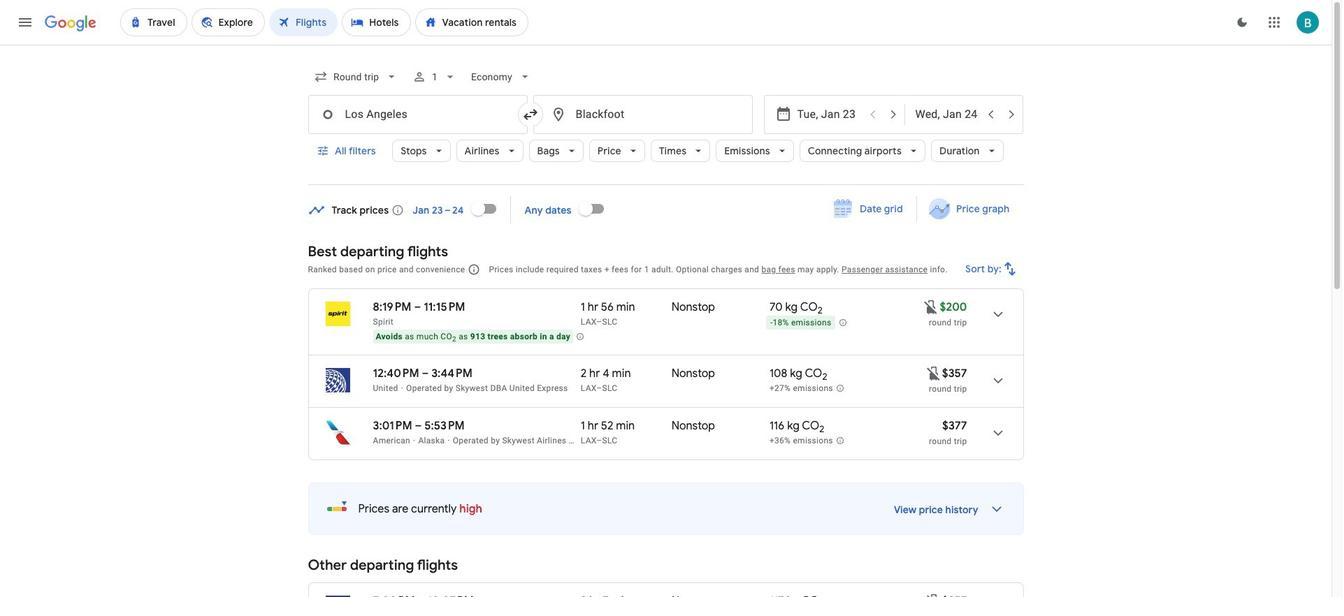 Task type: vqa. For each thing, say whether or not it's contained in the screenshot.
"Santa Fe"
no



Task type: locate. For each thing, give the bounding box(es) containing it.
nonstop flight. element
[[672, 301, 715, 317], [672, 367, 715, 383], [672, 419, 715, 435], [672, 595, 715, 598]]

None text field
[[308, 95, 527, 134]]

main content
[[308, 192, 1024, 598]]

1 vertical spatial 357 us dollars text field
[[942, 595, 967, 598]]

total duration 2 hr 4 min. element
[[581, 367, 672, 383]]

2 nonstop flight. element from the top
[[672, 367, 715, 383]]

None search field
[[308, 60, 1024, 185]]

flight details. leaves los angeles international airport (lax) at 3:01 pm on tuesday, january 23 and arrives at salt lake city international airport (slc) at 5:53 pm on tuesday, january 23. image
[[981, 417, 1015, 450]]

1 vertical spatial this price for this flight doesn't include overhead bin access. if you need a carry-on bag, use the bags filter to update prices. image
[[925, 365, 942, 382]]

flight details. leaves los angeles international airport (lax) at 8:19 pm on tuesday, january 23 and arrives at salt lake city international airport (slc) at 11:15 pm on tuesday, january 23. image
[[981, 298, 1015, 331]]

view price history image
[[980, 493, 1013, 526]]

this price for this flight doesn't include overhead bin access. if you need a carry-on bag, use the bags filter to update prices. image for total duration 2 hr 4 min. element
[[925, 365, 942, 382]]

1 nonstop flight. element from the top
[[672, 301, 715, 317]]

Departure time: 7:00 PM. text field
[[373, 595, 415, 598]]

this price for this flight doesn't include overhead bin access. if you need a carry-on bag, use the bags filter to update prices. image
[[923, 299, 940, 316], [925, 365, 942, 382]]

0 vertical spatial this price for this flight doesn't include overhead bin access. if you need a carry-on bag, use the bags filter to update prices. image
[[923, 299, 940, 316]]

nonstop flight. element for total duration 1 hr 56 min. element
[[672, 301, 715, 317]]

leaves los angeles international airport (lax) at 12:40 pm on tuesday, january 23 and arrives at salt lake city international airport (slc) at 3:44 pm on tuesday, january 23. element
[[373, 367, 472, 381]]

this price for this flight doesn't include overhead bin access. if you need a carry-on bag, use the bags filter to update prices. image left flight details. leaves los angeles international airport (lax) at 8:19 pm on tuesday, january 23 and arrives at salt lake city international airport (slc) at 11:15 pm on tuesday, january 23. icon
[[923, 299, 940, 316]]

Departure time: 3:01 PM. text field
[[373, 419, 412, 433]]

avoids as much co2 as 913 trees absorb in a day. learn more about this calculation. image
[[576, 333, 584, 341]]

this price for this flight doesn't include overhead bin access. if you need a carry-on bag, use the bags filter to update prices. image left flight details. leaves los angeles international airport (lax) at 12:40 pm on tuesday, january 23 and arrives at salt lake city international airport (slc) at 3:44 pm on tuesday, january 23. image
[[925, 365, 942, 382]]

0 vertical spatial 357 us dollars text field
[[942, 367, 967, 381]]

 image
[[401, 384, 403, 394]]

loading results progress bar
[[0, 45, 1332, 48]]

None text field
[[533, 95, 752, 134]]

nonstop flight. element for total duration 2 hr 4 min. element
[[672, 367, 715, 383]]

1 357 us dollars text field from the top
[[942, 367, 967, 381]]

None field
[[308, 64, 404, 89], [465, 64, 537, 89], [308, 64, 404, 89], [465, 64, 537, 89]]

377 US dollars text field
[[942, 419, 967, 433]]

total duration 2 hr 7 min. element
[[581, 595, 672, 598]]

357 US dollars text field
[[942, 367, 967, 381], [942, 595, 967, 598]]

3 nonstop flight. element from the top
[[672, 419, 715, 435]]



Task type: describe. For each thing, give the bounding box(es) containing it.
total duration 1 hr 56 min. element
[[581, 301, 672, 317]]

main menu image
[[17, 14, 34, 31]]

Departure time: 12:40 PM. text field
[[373, 367, 419, 381]]

flight details. leaves los angeles international airport (lax) at 12:40 pm on tuesday, january 23 and arrives at salt lake city international airport (slc) at 3:44 pm on tuesday, january 23. image
[[981, 364, 1015, 398]]

this price for this flight doesn't include overhead bin access. if you need a carry-on bag, use the bags filter to update prices. image for total duration 1 hr 56 min. element
[[923, 299, 940, 316]]

Return text field
[[915, 96, 980, 134]]

find the best price region
[[308, 192, 1024, 233]]

Departure time: 8:19 PM. text field
[[373, 301, 411, 315]]

learn more about ranking image
[[468, 264, 480, 276]]

nonstop flight. element for total duration 1 hr 52 min. "element"
[[672, 419, 715, 435]]

200 US dollars text field
[[940, 301, 967, 315]]

Arrival time: 5:53 PM. text field
[[424, 419, 465, 433]]

Departure text field
[[797, 96, 861, 134]]

leaves los angeles international airport (lax) at 3:01 pm on tuesday, january 23 and arrives at salt lake city international airport (slc) at 5:53 pm on tuesday, january 23. element
[[373, 419, 465, 433]]

change appearance image
[[1225, 6, 1259, 39]]

2 357 us dollars text field from the top
[[942, 595, 967, 598]]

4 nonstop flight. element from the top
[[672, 595, 715, 598]]

leaves los angeles international airport (lax) at 7:00 pm on tuesday, january 23 and arrives at salt lake city international airport (slc) at 10:07 pm on tuesday, january 23. element
[[373, 595, 474, 598]]

Arrival time: 10:07 PM. text field
[[427, 595, 474, 598]]

total duration 1 hr 52 min. element
[[581, 419, 672, 435]]

swap origin and destination. image
[[522, 106, 539, 123]]

leaves los angeles international airport (lax) at 8:19 pm on tuesday, january 23 and arrives at salt lake city international airport (slc) at 11:15 pm on tuesday, january 23. element
[[373, 301, 465, 315]]

Arrival time: 11:15 PM. text field
[[424, 301, 465, 315]]

Arrival time: 3:44 PM. text field
[[431, 367, 472, 381]]

learn more about tracked prices image
[[392, 204, 404, 216]]



